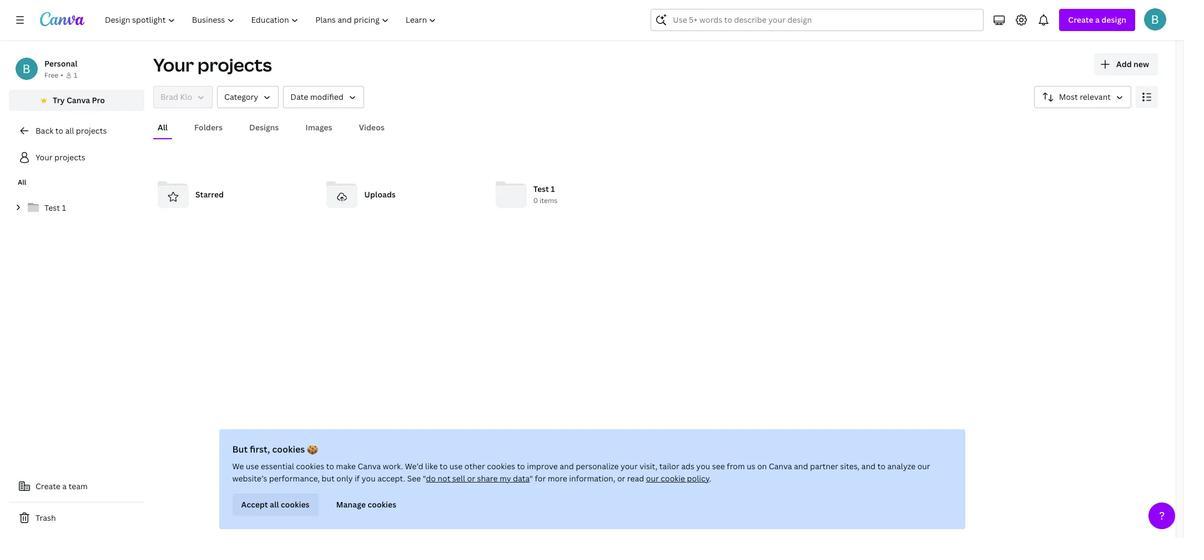 Task type: vqa. For each thing, say whether or not it's contained in the screenshot.
the leftmost the
no



Task type: locate. For each thing, give the bounding box(es) containing it.
new
[[1134, 59, 1150, 69]]

starred
[[195, 189, 224, 200]]

2 or from the left
[[618, 474, 626, 484]]

2 vertical spatial 1
[[62, 203, 66, 213]]

items
[[540, 196, 558, 206]]

1 horizontal spatial use
[[450, 461, 463, 472]]

1 horizontal spatial our
[[918, 461, 931, 472]]

1 horizontal spatial all
[[270, 500, 279, 510]]

you right if
[[362, 474, 376, 484]]

canva right on at the right of page
[[769, 461, 792, 472]]

create left team at the bottom of the page
[[36, 481, 60, 492]]

projects inside "link"
[[76, 126, 107, 136]]

1 horizontal spatial your
[[153, 53, 194, 77]]

create for create a design
[[1069, 14, 1094, 25]]

relevant
[[1080, 92, 1111, 102]]

1 down your projects link
[[62, 203, 66, 213]]

us
[[747, 461, 756, 472]]

1 vertical spatial you
[[362, 474, 376, 484]]

my
[[500, 474, 511, 484]]

your projects down 'back to all projects'
[[36, 152, 85, 163]]

do not sell or share my data " for more information, or read our cookie policy .
[[426, 474, 712, 484]]

0 vertical spatial our
[[918, 461, 931, 472]]

or left read
[[618, 474, 626, 484]]

ads
[[681, 461, 695, 472]]

projects up category
[[198, 53, 272, 77]]

0 vertical spatial all
[[158, 122, 168, 133]]

0 horizontal spatial or
[[467, 474, 475, 484]]

1 vertical spatial 1
[[551, 184, 555, 195]]

brad
[[160, 92, 178, 102]]

1 vertical spatial all
[[270, 500, 279, 510]]

1 horizontal spatial canva
[[358, 461, 381, 472]]

accept all cookies
[[241, 500, 310, 510]]

partner
[[810, 461, 839, 472]]

projects
[[198, 53, 272, 77], [76, 126, 107, 136], [54, 152, 85, 163]]

manage cookies
[[336, 500, 396, 510]]

all inside all button
[[158, 122, 168, 133]]

a for team
[[62, 481, 67, 492]]

cookies down accept.
[[368, 500, 396, 510]]

your up brad klo
[[153, 53, 194, 77]]

uploads link
[[322, 175, 482, 215]]

brad klo image
[[1145, 8, 1167, 31]]

0 horizontal spatial all
[[65, 126, 74, 136]]

a
[[1096, 14, 1100, 25], [62, 481, 67, 492]]

do
[[426, 474, 436, 484]]

0
[[533, 196, 538, 206]]

1 for test 1
[[62, 203, 66, 213]]

klo
[[180, 92, 192, 102]]

1 horizontal spatial a
[[1096, 14, 1100, 25]]

your projects up klo
[[153, 53, 272, 77]]

3 and from the left
[[862, 461, 876, 472]]

1 horizontal spatial and
[[794, 461, 808, 472]]

🍪
[[307, 444, 318, 456]]

0 horizontal spatial test
[[44, 203, 60, 213]]

1 right •
[[74, 71, 77, 80]]

projects down 'back to all projects'
[[54, 152, 85, 163]]

0 horizontal spatial our
[[646, 474, 659, 484]]

to up but
[[326, 461, 334, 472]]

all right accept
[[270, 500, 279, 510]]

make
[[336, 461, 356, 472]]

to right the back
[[55, 126, 63, 136]]

cookies inside 'button'
[[281, 500, 310, 510]]

0 vertical spatial your projects
[[153, 53, 272, 77]]

0 horizontal spatial canva
[[67, 95, 90, 106]]

1 vertical spatial projects
[[76, 126, 107, 136]]

0 horizontal spatial 1
[[62, 203, 66, 213]]

test inside test 1 0 items
[[533, 184, 549, 195]]

more
[[548, 474, 567, 484]]

create
[[1069, 14, 1094, 25], [36, 481, 60, 492]]

canva up if
[[358, 461, 381, 472]]

to
[[55, 126, 63, 136], [326, 461, 334, 472], [440, 461, 448, 472], [517, 461, 525, 472], [878, 461, 886, 472]]

1 vertical spatial your
[[36, 152, 53, 163]]

1 for test 1 0 items
[[551, 184, 555, 195]]

most
[[1059, 92, 1078, 102]]

sites,
[[841, 461, 860, 472]]

a left team at the bottom of the page
[[62, 481, 67, 492]]

top level navigation element
[[98, 9, 446, 31]]

images
[[306, 122, 332, 133]]

create left the 'design'
[[1069, 14, 1094, 25]]

use up the sell
[[450, 461, 463, 472]]

2 and from the left
[[794, 461, 808, 472]]

"
[[423, 474, 426, 484], [530, 474, 533, 484]]

or right the sell
[[467, 474, 475, 484]]

1 horizontal spatial all
[[158, 122, 168, 133]]

0 vertical spatial create
[[1069, 14, 1094, 25]]

Date modified button
[[283, 86, 364, 108]]

test
[[533, 184, 549, 195], [44, 203, 60, 213]]

see
[[712, 461, 725, 472]]

team
[[69, 481, 88, 492]]

you
[[697, 461, 711, 472], [362, 474, 376, 484]]

try canva pro
[[53, 95, 105, 106]]

personal
[[44, 58, 77, 69]]

information,
[[569, 474, 616, 484]]

to up data
[[517, 461, 525, 472]]

1 horizontal spatial 1
[[74, 71, 77, 80]]

back to all projects
[[36, 126, 107, 136]]

cookies up essential
[[272, 444, 305, 456]]

use up website's
[[246, 461, 259, 472]]

add
[[1117, 59, 1132, 69]]

and left partner
[[794, 461, 808, 472]]

0 horizontal spatial use
[[246, 461, 259, 472]]

and
[[560, 461, 574, 472], [794, 461, 808, 472], [862, 461, 876, 472]]

1 horizontal spatial create
[[1069, 14, 1094, 25]]

all inside 'button'
[[270, 500, 279, 510]]

and up do not sell or share my data " for more information, or read our cookie policy .
[[560, 461, 574, 472]]

1 vertical spatial your projects
[[36, 152, 85, 163]]

other
[[465, 461, 485, 472]]

cookies down the performance,
[[281, 500, 310, 510]]

0 horizontal spatial you
[[362, 474, 376, 484]]

create inside the create a team button
[[36, 481, 60, 492]]

None search field
[[651, 9, 984, 31]]

our right analyze
[[918, 461, 931, 472]]

1 inside test 1 0 items
[[551, 184, 555, 195]]

and right sites,
[[862, 461, 876, 472]]

Sort by button
[[1034, 86, 1132, 108]]

0 horizontal spatial "
[[423, 474, 426, 484]]

1 " from the left
[[423, 474, 426, 484]]

a left the 'design'
[[1096, 14, 1100, 25]]

create a design
[[1069, 14, 1127, 25]]

1 vertical spatial all
[[18, 178, 26, 187]]

" right see
[[423, 474, 426, 484]]

0 vertical spatial all
[[65, 126, 74, 136]]

a inside the create a team button
[[62, 481, 67, 492]]

try canva pro button
[[9, 90, 144, 111]]

to right like
[[440, 461, 448, 472]]

" left for
[[530, 474, 533, 484]]

folders button
[[190, 117, 227, 138]]

create a team
[[36, 481, 88, 492]]

0 horizontal spatial all
[[18, 178, 26, 187]]

canva right try
[[67, 95, 90, 106]]

0 horizontal spatial create
[[36, 481, 60, 492]]

0 vertical spatial a
[[1096, 14, 1100, 25]]

canva
[[67, 95, 90, 106], [358, 461, 381, 472], [769, 461, 792, 472]]

do not sell or share my data link
[[426, 474, 530, 484]]

1 vertical spatial create
[[36, 481, 60, 492]]

0 horizontal spatial a
[[62, 481, 67, 492]]

your projects
[[153, 53, 272, 77], [36, 152, 85, 163]]

on
[[758, 461, 767, 472]]

add new button
[[1095, 53, 1158, 76]]

1 horizontal spatial test
[[533, 184, 549, 195]]

our down visit,
[[646, 474, 659, 484]]

1 vertical spatial test
[[44, 203, 60, 213]]

you up policy
[[697, 461, 711, 472]]

create inside create a design dropdown button
[[1069, 14, 1094, 25]]

trash
[[36, 513, 56, 524]]

your down the back
[[36, 152, 53, 163]]

1 vertical spatial a
[[62, 481, 67, 492]]

test 1 0 items
[[533, 184, 558, 206]]

2 horizontal spatial 1
[[551, 184, 555, 195]]

cookies
[[272, 444, 305, 456], [296, 461, 324, 472], [487, 461, 515, 472], [281, 500, 310, 510], [368, 500, 396, 510]]

0 vertical spatial you
[[697, 461, 711, 472]]

all right the back
[[65, 126, 74, 136]]

" inside the we use essential cookies to make canva work. we'd like to use other cookies to improve and personalize your visit, tailor ads you see from us on canva and partner sites, and to analyze our website's performance, but only if you accept. see "
[[423, 474, 426, 484]]

0 vertical spatial 1
[[74, 71, 77, 80]]

1 up the items
[[551, 184, 555, 195]]

test for test 1
[[44, 203, 60, 213]]

design
[[1102, 14, 1127, 25]]

but
[[322, 474, 335, 484]]

projects up your projects link
[[76, 126, 107, 136]]

1 horizontal spatial or
[[618, 474, 626, 484]]

2 horizontal spatial and
[[862, 461, 876, 472]]

0 horizontal spatial and
[[560, 461, 574, 472]]

we use essential cookies to make canva work. we'd like to use other cookies to improve and personalize your visit, tailor ads you see from us on canva and partner sites, and to analyze our website's performance, but only if you accept. see "
[[232, 461, 931, 484]]

0 vertical spatial test
[[533, 184, 549, 195]]

all
[[158, 122, 168, 133], [18, 178, 26, 187]]

1 horizontal spatial "
[[530, 474, 533, 484]]

analyze
[[888, 461, 916, 472]]

or
[[467, 474, 475, 484], [618, 474, 626, 484]]

Owner button
[[153, 86, 213, 108]]

a inside create a design dropdown button
[[1096, 14, 1100, 25]]



Task type: describe. For each thing, give the bounding box(es) containing it.
test 1 link
[[9, 197, 144, 220]]

policy
[[687, 474, 710, 484]]

manage
[[336, 500, 366, 510]]

cookie
[[661, 474, 685, 484]]

create for create a team
[[36, 481, 60, 492]]

uploads
[[364, 189, 396, 200]]

accept
[[241, 500, 268, 510]]

performance,
[[269, 474, 320, 484]]

videos
[[359, 122, 385, 133]]

test for test 1 0 items
[[533, 184, 549, 195]]

try
[[53, 95, 65, 106]]

improve
[[527, 461, 558, 472]]

pro
[[92, 95, 105, 106]]

but first, cookies 🍪 dialog
[[219, 430, 965, 530]]

canva inside button
[[67, 95, 90, 106]]

test 1
[[44, 203, 66, 213]]

our inside the we use essential cookies to make canva work. we'd like to use other cookies to improve and personalize your visit, tailor ads you see from us on canva and partner sites, and to analyze our website's performance, but only if you accept. see "
[[918, 461, 931, 472]]

1 and from the left
[[560, 461, 574, 472]]

cookies down 🍪
[[296, 461, 324, 472]]

2 vertical spatial projects
[[54, 152, 85, 163]]

add new
[[1117, 59, 1150, 69]]

•
[[61, 71, 63, 80]]

free
[[44, 71, 58, 80]]

back
[[36, 126, 53, 136]]

1 or from the left
[[467, 474, 475, 484]]

we'd
[[405, 461, 423, 472]]

2 " from the left
[[530, 474, 533, 484]]

images button
[[301, 117, 337, 138]]

see
[[407, 474, 421, 484]]

visit,
[[640, 461, 658, 472]]

2 horizontal spatial canva
[[769, 461, 792, 472]]

essential
[[261, 461, 294, 472]]

a for design
[[1096, 14, 1100, 25]]

1 horizontal spatial you
[[697, 461, 711, 472]]

designs button
[[245, 117, 283, 138]]

.
[[710, 474, 712, 484]]

read
[[627, 474, 644, 484]]

0 horizontal spatial your projects
[[36, 152, 85, 163]]

trash link
[[9, 508, 144, 530]]

date modified
[[291, 92, 344, 102]]

to left analyze
[[878, 461, 886, 472]]

website's
[[232, 474, 267, 484]]

if
[[355, 474, 360, 484]]

personalize
[[576, 461, 619, 472]]

your
[[621, 461, 638, 472]]

we
[[232, 461, 244, 472]]

1 use from the left
[[246, 461, 259, 472]]

accept all cookies button
[[232, 494, 319, 516]]

to inside "link"
[[55, 126, 63, 136]]

brad klo
[[160, 92, 192, 102]]

back to all projects link
[[9, 120, 144, 142]]

but
[[232, 444, 248, 456]]

for
[[535, 474, 546, 484]]

accept.
[[378, 474, 405, 484]]

manage cookies button
[[327, 494, 405, 516]]

most relevant
[[1059, 92, 1111, 102]]

cookies inside button
[[368, 500, 396, 510]]

0 horizontal spatial your
[[36, 152, 53, 163]]

Search search field
[[673, 9, 962, 31]]

all inside "link"
[[65, 126, 74, 136]]

not
[[438, 474, 451, 484]]

only
[[337, 474, 353, 484]]

tailor
[[660, 461, 680, 472]]

data
[[513, 474, 530, 484]]

modified
[[310, 92, 344, 102]]

all button
[[153, 117, 172, 138]]

work.
[[383, 461, 403, 472]]

our cookie policy link
[[646, 474, 710, 484]]

share
[[477, 474, 498, 484]]

Category button
[[217, 86, 279, 108]]

starred link
[[153, 175, 313, 215]]

first,
[[250, 444, 270, 456]]

1 vertical spatial our
[[646, 474, 659, 484]]

from
[[727, 461, 745, 472]]

create a design button
[[1060, 9, 1136, 31]]

videos button
[[355, 117, 389, 138]]

create a team button
[[9, 476, 144, 498]]

1 horizontal spatial your projects
[[153, 53, 272, 77]]

designs
[[249, 122, 279, 133]]

2 use from the left
[[450, 461, 463, 472]]

date
[[291, 92, 308, 102]]

folders
[[194, 122, 223, 133]]

0 vertical spatial projects
[[198, 53, 272, 77]]

sell
[[453, 474, 465, 484]]

free •
[[44, 71, 63, 80]]

0 vertical spatial your
[[153, 53, 194, 77]]

your projects link
[[9, 147, 144, 169]]

like
[[425, 461, 438, 472]]

cookies up my
[[487, 461, 515, 472]]



